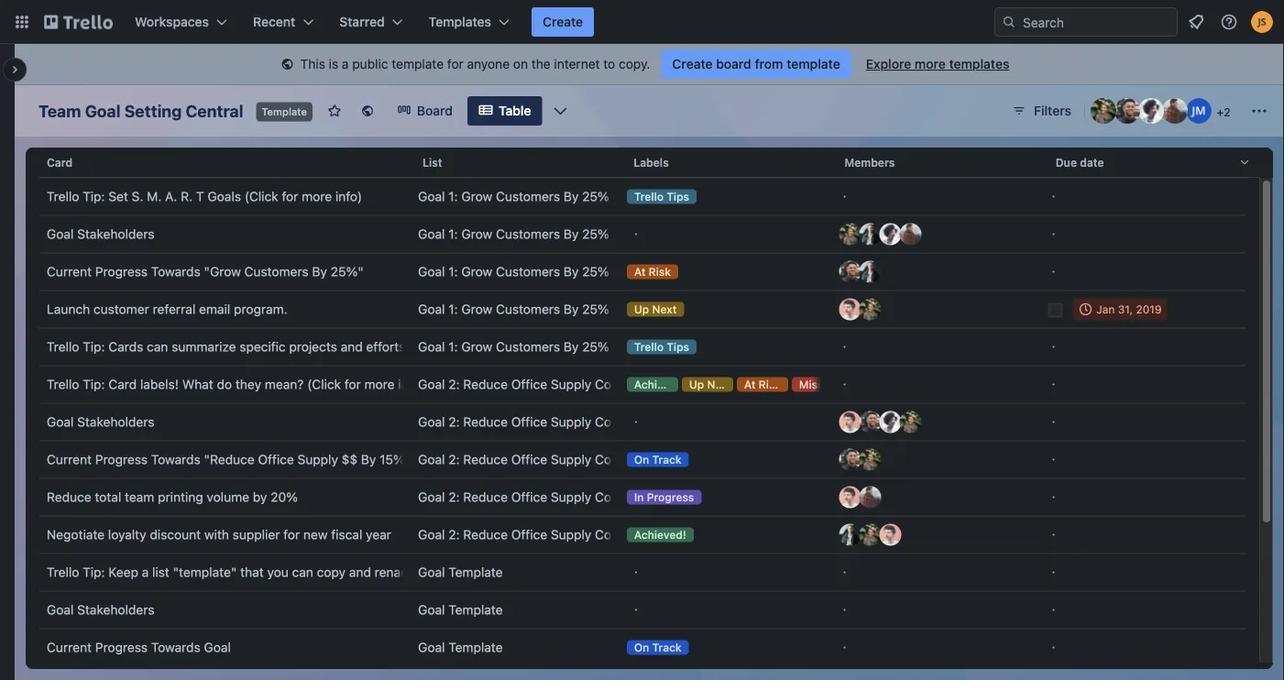 Task type: locate. For each thing, give the bounding box(es) containing it.
tip: inside trello tip: set s. m. a. r. t goals (click for more info) link
[[83, 189, 105, 204]]

1 vertical spatial goal stakeholders
[[47, 415, 155, 430]]

1 vertical spatial track
[[653, 642, 682, 654]]

25%
[[583, 189, 610, 204], [583, 227, 610, 242], [583, 264, 610, 279], [583, 302, 610, 317], [583, 339, 610, 354]]

towards for goal
[[151, 640, 201, 655]]

next down up next button
[[708, 378, 732, 391]]

31,
[[1119, 303, 1134, 316]]

2 vertical spatial goal template
[[418, 640, 503, 655]]

on
[[634, 453, 650, 466], [634, 642, 650, 654]]

0 vertical spatial at risk
[[634, 265, 671, 278]]

3 stakeholders from the top
[[77, 603, 155, 618]]

2019
[[1137, 303, 1162, 316]]

1 horizontal spatial new
[[475, 565, 499, 580]]

(click right goals
[[245, 189, 279, 204]]

0 vertical spatial on
[[634, 453, 650, 466]]

goal template for a
[[418, 565, 503, 580]]

1 goal stakeholders link from the top
[[47, 216, 404, 253]]

info) down efforts
[[398, 377, 425, 392]]

more right explore at the top of the page
[[915, 56, 946, 72]]

0 vertical spatial stephen (stephen11674280) image
[[860, 223, 882, 245]]

1 vertical spatial info)
[[398, 377, 425, 392]]

goal stakeholders link up "grow
[[47, 216, 404, 253]]

0 vertical spatial team
[[466, 339, 495, 354]]

goal 1: grow customers by 25%
[[418, 189, 610, 204], [418, 227, 610, 242], [418, 264, 610, 279], [418, 302, 610, 317], [418, 339, 610, 354]]

0 vertical spatial goal template
[[418, 565, 503, 580]]

brooke (brooke94205718) image for goal 1: grow customers by 25%
[[860, 299, 882, 321]]

public
[[352, 56, 388, 72]]

1 vertical spatial stakeholders
[[77, 415, 155, 430]]

table
[[499, 103, 531, 118]]

current progress towards "reduce office supply $$ by 15% link
[[47, 442, 405, 478]]

color: yellow, title: "up next" element inside up next button
[[627, 302, 685, 317]]

search image
[[1002, 15, 1017, 29]]

trello tip: keep a list "template" that you can copy and rename for each new goal. link
[[47, 554, 531, 591]]

trello tips button down up next button
[[620, 329, 829, 365]]

1 vertical spatial chris (chris42642663) image
[[840, 261, 862, 283]]

on for goal template
[[634, 642, 650, 654]]

grow for 25%"
[[462, 264, 493, 279]]

tips down labels
[[667, 190, 690, 203]]

0 vertical spatial card
[[47, 156, 73, 169]]

goal stakeholders down set
[[47, 227, 155, 242]]

0 vertical spatial goal stakeholders
[[47, 227, 155, 242]]

0 vertical spatial new
[[303, 527, 328, 542]]

tip: inside trello tip: keep a list "template" that you can copy and rename for each new goal. link
[[83, 565, 105, 580]]

brooke (brooke94205718) image up stephen (stephen11674280) icon
[[840, 223, 862, 245]]

copy.
[[619, 56, 651, 72]]

board
[[417, 103, 453, 118]]

9 row from the top
[[39, 441, 1246, 479]]

is right 'this'
[[329, 56, 339, 72]]

template for goal stakeholders
[[449, 603, 503, 618]]

+ 2
[[1217, 105, 1231, 118]]

trello tip: cards can summarize specific projects and efforts that your team is working on to reach the goal. link
[[47, 329, 684, 365]]

4 costs from the top
[[595, 490, 629, 505]]

2 achieved! from the top
[[634, 529, 687, 542]]

0 vertical spatial more
[[915, 56, 946, 72]]

javier (javier85303346) image down chris (chris42642663) image
[[860, 487, 882, 509]]

2 on from the top
[[634, 642, 650, 654]]

1 vertical spatial next
[[708, 378, 732, 391]]

to left copy.
[[604, 56, 616, 72]]

goal. down up next
[[655, 339, 684, 354]]

0 vertical spatial janelle (janelle549) image
[[1139, 98, 1165, 124]]

todd (todd05497623) image for goal 2: reduce office supply costs by 15%
[[840, 487, 862, 509]]

stephen (stephen11674280) image
[[860, 261, 882, 283]]

0 vertical spatial next
[[653, 303, 677, 316]]

0 horizontal spatial card
[[47, 156, 73, 169]]

risk up up next
[[649, 265, 671, 278]]

3 1: from the top
[[449, 264, 458, 279]]

the right reach at the left
[[632, 339, 651, 354]]

next down at risk button
[[653, 303, 677, 316]]

current progress towards "reduce office supply $$ by 15%
[[47, 452, 405, 467]]

1 grow from the top
[[462, 189, 493, 204]]

2 color: sky, title: "trello tips" element from the top
[[627, 340, 697, 354]]

that left you
[[240, 565, 264, 580]]

goal stakeholders link up current progress towards goal link
[[47, 592, 404, 629]]

1 goal template from the top
[[418, 565, 503, 580]]

tips up achieved! up next
[[667, 341, 690, 354]]

trello tips down labels
[[634, 190, 690, 203]]

2 grow from the top
[[462, 227, 493, 242]]

towards up reduce total team printing volume by 20%
[[151, 452, 201, 467]]

2
[[1224, 105, 1231, 118]]

15% down color: purple, title: "in progress" element
[[651, 527, 677, 542]]

3 grow from the top
[[462, 264, 493, 279]]

trello for rename
[[47, 565, 79, 580]]

achieved! inside button
[[634, 529, 687, 542]]

5 row from the top
[[39, 291, 1246, 328]]

1 vertical spatial team
[[125, 490, 154, 505]]

0 vertical spatial create
[[543, 14, 583, 29]]

achieved!
[[634, 378, 687, 391], [634, 529, 687, 542]]

4 goal 1: grow customers by 25% from the top
[[418, 302, 610, 317]]

1 vertical spatial to
[[580, 339, 592, 354]]

1 horizontal spatial javier (javier85303346) image
[[900, 223, 922, 245]]

color: purple, title: "in progress" element
[[627, 490, 702, 505]]

5 2: from the top
[[449, 527, 460, 542]]

office
[[512, 377, 548, 392], [512, 415, 548, 430], [258, 452, 294, 467], [512, 452, 548, 467], [512, 490, 548, 505], [512, 527, 548, 542]]

supply for goal stakeholders
[[551, 415, 592, 430]]

0 vertical spatial is
[[329, 56, 339, 72]]

office for current progress towards "reduce office supply $$ by 15%
[[512, 452, 548, 467]]

progress
[[95, 264, 148, 279], [95, 452, 148, 467], [647, 491, 695, 504], [95, 640, 148, 655]]

is left working
[[499, 339, 508, 354]]

on track
[[634, 453, 682, 466], [634, 642, 682, 654]]

2 costs from the top
[[595, 415, 629, 430]]

1 color: green, title: "achieved!" element from the top
[[627, 377, 687, 392]]

1 color: sky, title: "trello tips" element from the top
[[627, 189, 697, 204]]

brooke (brooke94205718) image
[[1091, 98, 1117, 124], [900, 411, 922, 433], [860, 524, 882, 546]]

goal 2: reduce office supply costs by 15% for $$
[[418, 452, 677, 467]]

0 vertical spatial todd (todd05497623) image
[[840, 411, 862, 433]]

to
[[604, 56, 616, 72], [580, 339, 592, 354]]

14 row from the top
[[39, 629, 1246, 667]]

7 row from the top
[[39, 366, 1246, 404]]

2 todd (todd05497623) image from the top
[[840, 487, 862, 509]]

0 horizontal spatial at risk
[[634, 265, 671, 278]]

info) up 25%"
[[336, 189, 362, 204]]

template right public
[[392, 56, 444, 72]]

1 horizontal spatial color: orange, title: "at risk" element
[[737, 377, 789, 392]]

0 horizontal spatial a
[[142, 565, 149, 580]]

towards for "grow
[[151, 264, 201, 279]]

1: for r.
[[449, 189, 458, 204]]

team
[[39, 101, 81, 121]]

missed
[[800, 378, 837, 391]]

2 trello tips from the top
[[634, 341, 690, 354]]

0 vertical spatial on
[[513, 56, 528, 72]]

color: yellow, title: "up next" element up reach at the left
[[627, 302, 685, 317]]

tips for trello tip: set s. m. a. r. t goals (click for more info)
[[667, 190, 690, 203]]

at risk left missed
[[745, 378, 781, 391]]

achieved! for achieved!
[[634, 529, 687, 542]]

tip: for set
[[83, 189, 105, 204]]

0 horizontal spatial on
[[513, 56, 528, 72]]

you
[[267, 565, 289, 580]]

1: for projects
[[449, 339, 458, 354]]

and left efforts
[[341, 339, 363, 354]]

2 vertical spatial brooke (brooke94205718) image
[[860, 449, 882, 471]]

tip: inside trello tip: cards can summarize specific projects and efforts that your team is working on to reach the goal. link
[[83, 339, 105, 354]]

0 vertical spatial on track
[[634, 453, 682, 466]]

trello tip: card labels! what do they mean? (click for more info) link
[[47, 366, 425, 403]]

progress right in
[[647, 491, 695, 504]]

0 vertical spatial color: orange, title: "at risk" element
[[627, 265, 679, 279]]

1 vertical spatial risk
[[759, 378, 781, 391]]

0 vertical spatial the
[[532, 56, 551, 72]]

towards for "reduce
[[151, 452, 201, 467]]

1 trello tips from the top
[[634, 190, 690, 203]]

15% for goal stakeholders
[[651, 415, 677, 430]]

3 towards from the top
[[151, 640, 201, 655]]

1 goal stakeholders from the top
[[47, 227, 155, 242]]

janelle (janelle549) image left the jordan mirchev (jordan_mirchev) image
[[1139, 98, 1165, 124]]

for right goals
[[282, 189, 298, 204]]

1 25% from the top
[[583, 189, 610, 204]]

4 1: from the top
[[449, 302, 458, 317]]

for down trello tip: cards can summarize specific projects and efforts that your team is working on to reach the goal. link
[[345, 377, 361, 392]]

progress for current progress towards goal
[[95, 640, 148, 655]]

0 vertical spatial can
[[147, 339, 168, 354]]

at up up next
[[634, 265, 646, 278]]

costs
[[595, 377, 629, 392], [595, 415, 629, 430], [595, 452, 629, 467], [595, 490, 629, 505], [595, 527, 629, 542]]

trello tip: cards can summarize specific projects and efforts that your team is working on to reach the goal.
[[47, 339, 684, 354]]

1 vertical spatial can
[[292, 565, 314, 580]]

1 horizontal spatial is
[[499, 339, 508, 354]]

more up 25%"
[[302, 189, 332, 204]]

risk
[[649, 265, 671, 278], [759, 378, 781, 391]]

1 vertical spatial current
[[47, 452, 92, 467]]

jordan mirchev (jordan_mirchev) image
[[1187, 98, 1212, 124]]

color: orange, title: "at risk" element
[[627, 265, 679, 279], [737, 377, 789, 392]]

(click down projects
[[307, 377, 341, 392]]

15% right in
[[651, 490, 677, 505]]

+
[[1217, 105, 1224, 118]]

1 1: from the top
[[449, 189, 458, 204]]

members
[[845, 156, 895, 169]]

5 25% from the top
[[583, 339, 610, 354]]

track for goal template
[[653, 642, 682, 654]]

color: yellow, title: "up next" element down up next button
[[682, 377, 734, 392]]

color: blue, title: "on track" element
[[627, 453, 689, 467], [627, 641, 689, 655]]

3 goal template from the top
[[418, 640, 503, 655]]

stakeholders
[[77, 227, 155, 242], [77, 415, 155, 430], [77, 603, 155, 618]]

2 trello tips button from the top
[[620, 329, 829, 365]]

3 costs from the top
[[595, 452, 629, 467]]

summarize
[[172, 339, 236, 354]]

at
[[634, 265, 646, 278], [745, 378, 756, 391]]

1 vertical spatial at
[[745, 378, 756, 391]]

customers inside "link"
[[245, 264, 309, 279]]

"reduce
[[204, 452, 255, 467]]

reduce for reduce total team printing volume by 20%
[[463, 490, 508, 505]]

copy
[[317, 565, 346, 580]]

1 vertical spatial goal stakeholders link
[[47, 404, 404, 441]]

to left reach at the left
[[580, 339, 592, 354]]

0 vertical spatial trello tips button
[[620, 178, 829, 215]]

10 row from the top
[[39, 479, 1246, 516]]

progress inside "link"
[[95, 264, 148, 279]]

1 horizontal spatial more
[[365, 377, 395, 392]]

goal stakeholders link up current progress towards "reduce office supply $$ by 15%
[[47, 404, 404, 441]]

towards down "list"
[[151, 640, 201, 655]]

goal stakeholders link for goal template
[[47, 592, 404, 629]]

card down the team
[[47, 156, 73, 169]]

1 vertical spatial brooke (brooke94205718) image
[[860, 299, 882, 321]]

a left "list"
[[142, 565, 149, 580]]

progress down keep
[[95, 640, 148, 655]]

create up internet
[[543, 14, 583, 29]]

track
[[653, 453, 682, 466], [653, 642, 682, 654]]

new right each at the left bottom
[[475, 565, 499, 580]]

for left each at the left bottom
[[423, 565, 439, 580]]

trello for info)
[[47, 377, 79, 392]]

color: sky, title: "trello tips" element
[[627, 189, 697, 204], [627, 340, 697, 354]]

(for
[[840, 378, 860, 391]]

color: green, title: "achieved!" element down reach at the left
[[627, 377, 687, 392]]

0 vertical spatial trello tips
[[634, 190, 690, 203]]

0 horizontal spatial next
[[653, 303, 677, 316]]

tip: left labels!
[[83, 377, 105, 392]]

that left your
[[409, 339, 433, 354]]

1 trello tips button from the top
[[620, 178, 829, 215]]

tip: for keep
[[83, 565, 105, 580]]

tip:
[[83, 189, 105, 204], [83, 339, 105, 354], [83, 377, 105, 392], [83, 565, 105, 580]]

5 grow from the top
[[462, 339, 493, 354]]

color: blue, title: "on track" element for goal template
[[627, 641, 689, 655]]

2 color: green, title: "achieved!" element from the top
[[627, 528, 694, 542]]

row containing trello tip: keep a list "template" that you can copy and rename for each new goal.
[[39, 554, 1246, 592]]

4 goal 2: reduce office supply costs by 15% from the top
[[418, 527, 677, 542]]

trello for team
[[47, 339, 79, 354]]

1 horizontal spatial can
[[292, 565, 314, 580]]

2 stakeholders from the top
[[77, 415, 155, 430]]

goal stakeholders for reduce
[[47, 415, 155, 430]]

0 horizontal spatial info)
[[336, 189, 362, 204]]

15%
[[651, 377, 677, 392], [651, 415, 677, 430], [380, 452, 405, 467], [651, 452, 677, 467], [651, 490, 677, 505], [651, 527, 677, 542]]

1 achieved! from the top
[[634, 378, 687, 391]]

2 goal 2: reduce office supply costs by 15% from the top
[[418, 452, 677, 467]]

for left anyone
[[447, 56, 464, 72]]

1 vertical spatial card
[[108, 377, 137, 392]]

1 vertical spatial create
[[673, 56, 713, 72]]

towards up referral
[[151, 264, 201, 279]]

3 goal 2: reduce office supply costs by 15% from the top
[[418, 490, 677, 505]]

list button
[[415, 140, 627, 184]]

javier (javier85303346) image down members button
[[900, 223, 922, 245]]

todd (todd05497623) image down stephen (stephen11674280) icon
[[840, 299, 862, 321]]

progress up customer
[[95, 264, 148, 279]]

program.
[[234, 302, 288, 317]]

row
[[39, 140, 1260, 184], [39, 178, 1246, 216], [39, 216, 1246, 253], [39, 253, 1246, 291], [39, 291, 1246, 328], [39, 328, 1246, 366], [39, 366, 1246, 404], [39, 404, 1246, 441], [39, 441, 1246, 479], [39, 479, 1246, 516], [39, 516, 1246, 554], [39, 554, 1246, 592], [39, 592, 1246, 629], [39, 629, 1246, 667]]

1 tip: from the top
[[83, 189, 105, 204]]

goal stakeholders down keep
[[47, 603, 155, 618]]

2 goal stakeholders from the top
[[47, 415, 155, 430]]

up
[[634, 303, 650, 316], [689, 378, 705, 391]]

1 vertical spatial todd (todd05497623) image
[[840, 487, 862, 509]]

2:
[[449, 377, 460, 392], [449, 415, 460, 430], [449, 452, 460, 467], [449, 490, 460, 505], [449, 527, 460, 542]]

progress up total
[[95, 452, 148, 467]]

current progress towards goal link
[[47, 630, 404, 666]]

reduce total team printing volume by 20% link
[[47, 479, 404, 516]]

tip: left set
[[83, 189, 105, 204]]

12 row from the top
[[39, 554, 1246, 592]]

0 vertical spatial track
[[653, 453, 682, 466]]

at right achieved! up next
[[745, 378, 756, 391]]

2 current from the top
[[47, 452, 92, 467]]

on for goal 2: reduce office supply costs by 15%
[[634, 453, 650, 466]]

risk left missed
[[759, 378, 781, 391]]

reduce
[[463, 377, 508, 392], [463, 415, 508, 430], [463, 452, 508, 467], [47, 490, 91, 505], [463, 490, 508, 505], [463, 527, 508, 542]]

and right copy
[[349, 565, 371, 580]]

row containing trello tip: card labels! what do they mean? (click for more info)
[[39, 366, 1246, 404]]

0 vertical spatial achieved!
[[634, 378, 687, 391]]

can right you
[[292, 565, 314, 580]]

0 vertical spatial current
[[47, 264, 92, 279]]

card left labels!
[[108, 377, 137, 392]]

star or unstar board image
[[327, 104, 342, 118]]

color: green, title: "achieved!" element down color: purple, title: "in progress" element
[[627, 528, 694, 542]]

next inside button
[[653, 303, 677, 316]]

2 on track button from the top
[[620, 630, 829, 666]]

explore
[[866, 56, 912, 72]]

0 vertical spatial brooke (brooke94205718) image
[[1091, 98, 1117, 124]]

3 2: from the top
[[449, 452, 460, 467]]

2 goal stakeholders link from the top
[[47, 404, 404, 441]]

grow
[[462, 189, 493, 204], [462, 227, 493, 242], [462, 264, 493, 279], [462, 302, 493, 317], [462, 339, 493, 354]]

is
[[329, 56, 339, 72], [499, 339, 508, 354]]

25% for projects
[[583, 339, 610, 354]]

2 tip: from the top
[[83, 339, 105, 354]]

0 vertical spatial on track button
[[620, 442, 829, 478]]

2 vertical spatial chris (chris42642663) image
[[840, 449, 862, 471]]

at risk up up next
[[634, 265, 671, 278]]

customers for launch customer referral email program.
[[496, 302, 560, 317]]

15% right $$
[[380, 452, 405, 467]]

brooke (brooke94205718) image
[[840, 223, 862, 245], [860, 299, 882, 321], [860, 449, 882, 471]]

1 current from the top
[[47, 264, 92, 279]]

for
[[447, 56, 464, 72], [282, 189, 298, 204], [345, 377, 361, 392], [284, 527, 300, 542], [423, 565, 439, 580]]

1 vertical spatial (click
[[307, 377, 341, 392]]

2 row from the top
[[39, 178, 1246, 216]]

goal 2: reduce office supply costs by 15% for new
[[418, 527, 677, 542]]

chris (chris42642663) image
[[1115, 98, 1141, 124], [840, 261, 862, 283], [840, 449, 862, 471]]

create inside button
[[543, 14, 583, 29]]

0 vertical spatial color: green, title: "achieved!" element
[[627, 377, 687, 392]]

stephen (stephen11674280) image
[[860, 223, 882, 245], [840, 524, 862, 546]]

reduce for negotiate loyalty discount with supplier for new fiscal year
[[463, 527, 508, 542]]

row containing launch customer referral email program.
[[39, 291, 1246, 328]]

missed (for now)
[[800, 378, 889, 391]]

1 towards from the top
[[151, 264, 201, 279]]

tip: left cards
[[83, 339, 105, 354]]

1 tips from the top
[[667, 190, 690, 203]]

1 stakeholders from the top
[[77, 227, 155, 242]]

11 row from the top
[[39, 516, 1246, 554]]

set
[[108, 189, 128, 204]]

in progress
[[634, 491, 695, 504]]

1 vertical spatial more
[[302, 189, 332, 204]]

2 color: blue, title: "on track" element from the top
[[627, 641, 689, 655]]

referral
[[153, 302, 196, 317]]

2 on track from the top
[[634, 642, 682, 654]]

in progress button
[[620, 479, 829, 516]]

show menu image
[[1251, 102, 1269, 120]]

template for current progress towards goal
[[449, 640, 503, 655]]

template
[[262, 106, 307, 118], [449, 565, 503, 580], [449, 603, 503, 618], [449, 640, 503, 655]]

grow for projects
[[462, 339, 493, 354]]

0 horizontal spatial can
[[147, 339, 168, 354]]

2 tips from the top
[[667, 341, 690, 354]]

todd (todd05497623) image
[[840, 299, 862, 321], [840, 487, 862, 509]]

0 vertical spatial up
[[634, 303, 650, 316]]

2 horizontal spatial brooke (brooke94205718) image
[[1091, 98, 1117, 124]]

tip: left keep
[[83, 565, 105, 580]]

0 horizontal spatial the
[[532, 56, 551, 72]]

todd (todd05497623) image
[[840, 411, 862, 433], [880, 524, 902, 546]]

stakeholders for reduce
[[77, 415, 155, 430]]

goal 2: reduce office supply costs by 15%
[[418, 415, 677, 430], [418, 452, 677, 467], [418, 490, 677, 505], [418, 527, 677, 542]]

4 row from the top
[[39, 253, 1246, 291]]

3 tip: from the top
[[83, 377, 105, 392]]

template right from
[[787, 56, 841, 72]]

risk inside button
[[649, 265, 671, 278]]

achieved! down color: purple, title: "in progress" element
[[634, 529, 687, 542]]

track for goal 2: reduce office supply costs by 15%
[[653, 453, 682, 466]]

current for current progress towards "reduce office supply $$ by 15%
[[47, 452, 92, 467]]

4 2: from the top
[[449, 490, 460, 505]]

3 goal 1: grow customers by 25% from the top
[[418, 264, 610, 279]]

1 on track from the top
[[634, 453, 682, 466]]

reduce for goal stakeholders
[[463, 415, 508, 430]]

due date
[[1056, 156, 1105, 169]]

stakeholders down labels!
[[77, 415, 155, 430]]

0 notifications image
[[1186, 11, 1208, 33]]

the left internet
[[532, 56, 551, 72]]

on right working
[[562, 339, 577, 354]]

brooke (brooke94205718) image for goal 2: reduce office supply costs by 15%
[[860, 449, 882, 471]]

4 tip: from the top
[[83, 565, 105, 580]]

5 goal 1: grow customers by 25% from the top
[[418, 339, 610, 354]]

templates
[[950, 56, 1010, 72]]

2: for 20%
[[449, 490, 460, 505]]

trello tip: set s. m. a. r. t goals (click for more info) link
[[47, 178, 404, 215]]

the
[[532, 56, 551, 72], [632, 339, 651, 354]]

5 costs from the top
[[595, 527, 629, 542]]

1 vertical spatial todd (todd05497623) image
[[880, 524, 902, 546]]

team right your
[[466, 339, 495, 354]]

todd (todd05497623) image down chris (chris42642663) image
[[840, 487, 862, 509]]

1 on from the top
[[634, 453, 650, 466]]

for right supplier
[[284, 527, 300, 542]]

table
[[26, 140, 1274, 680]]

0 horizontal spatial create
[[543, 14, 583, 29]]

in
[[634, 491, 644, 504]]

0 vertical spatial and
[[341, 339, 363, 354]]

brooke (brooke94205718) image down chris (chris42642663) image
[[860, 449, 882, 471]]

chris (chris42642663) image for goal 2: reduce office supply costs by 15%
[[840, 449, 862, 471]]

0 vertical spatial that
[[409, 339, 433, 354]]

color: orange, title: "at risk" element left missed
[[737, 377, 789, 392]]

explore more templates
[[866, 56, 1010, 72]]

more down efforts
[[365, 377, 395, 392]]

can
[[147, 339, 168, 354], [292, 565, 314, 580]]

1 track from the top
[[653, 453, 682, 466]]

trello tips down up next
[[634, 341, 690, 354]]

(click
[[245, 189, 279, 204], [307, 377, 341, 392]]

javier (javier85303346) image left +
[[1163, 98, 1189, 124]]

goal 1: grow customers by 25% for projects
[[418, 339, 610, 354]]

trello tips button up at risk button
[[620, 178, 829, 215]]

towards
[[151, 264, 201, 279], [151, 452, 201, 467], [151, 640, 201, 655]]

3 25% from the top
[[583, 264, 610, 279]]

customer
[[94, 302, 149, 317]]

janelle (janelle549) image up stephen (stephen11674280) icon
[[880, 223, 902, 245]]

3 goal stakeholders from the top
[[47, 603, 155, 618]]

0 vertical spatial color: blue, title: "on track" element
[[627, 453, 689, 467]]

1 color: blue, title: "on track" element from the top
[[627, 453, 689, 467]]

1: for 25%"
[[449, 264, 458, 279]]

1 vertical spatial color: blue, title: "on track" element
[[627, 641, 689, 655]]

goal 1: grow customers by 25% for 25%"
[[418, 264, 610, 279]]

for inside negotiate loyalty discount with supplier for new fiscal year link
[[284, 527, 300, 542]]

stakeholders down keep
[[77, 603, 155, 618]]

can right cards
[[147, 339, 168, 354]]

1 row from the top
[[39, 140, 1260, 184]]

trello tips
[[634, 190, 690, 203], [634, 341, 690, 354]]

25% for r.
[[583, 189, 610, 204]]

stakeholders down set
[[77, 227, 155, 242]]

1 vertical spatial on track button
[[620, 630, 829, 666]]

3 current from the top
[[47, 640, 92, 655]]

1 on track button from the top
[[620, 442, 829, 478]]

current
[[47, 264, 92, 279], [47, 452, 92, 467], [47, 640, 92, 655]]

0 vertical spatial stakeholders
[[77, 227, 155, 242]]

current progress towards goal
[[47, 640, 231, 655]]

goal stakeholders down labels!
[[47, 415, 155, 430]]

m.
[[147, 189, 162, 204]]

goal 1: grow customers by 25% for r.
[[418, 189, 610, 204]]

3 goal stakeholders link from the top
[[47, 592, 404, 629]]

15% up color: purple, title: "in progress" element
[[651, 452, 677, 467]]

goal. right each at the left bottom
[[502, 565, 531, 580]]

1 horizontal spatial card
[[108, 377, 137, 392]]

members button
[[838, 140, 1049, 184]]

1 horizontal spatial the
[[632, 339, 651, 354]]

a left public
[[342, 56, 349, 72]]

2 towards from the top
[[151, 452, 201, 467]]

2 vertical spatial goal stakeholders
[[47, 603, 155, 618]]

1 vertical spatial tips
[[667, 341, 690, 354]]

color: green, title: "achieved!" element inside achieved! button
[[627, 528, 694, 542]]

1 horizontal spatial that
[[409, 339, 433, 354]]

new left fiscal
[[303, 527, 328, 542]]

1 vertical spatial brooke (brooke94205718) image
[[900, 411, 922, 433]]

1 horizontal spatial a
[[342, 56, 349, 72]]

1 vertical spatial on track
[[634, 642, 682, 654]]

date
[[1081, 156, 1105, 169]]

current inside "link"
[[47, 264, 92, 279]]

janelle (janelle549) image
[[1139, 98, 1165, 124], [880, 223, 902, 245]]

that inside trello tip: cards can summarize specific projects and efforts that your team is working on to reach the goal. link
[[409, 339, 433, 354]]

1 horizontal spatial on
[[562, 339, 577, 354]]

your
[[436, 339, 462, 354]]

15% down up next
[[651, 377, 677, 392]]

achieved! down up next
[[634, 378, 687, 391]]

year
[[366, 527, 392, 542]]

color: green, title: "achieved!" element
[[627, 377, 687, 392], [627, 528, 694, 542]]

that inside trello tip: keep a list "template" that you can copy and rename for each new goal. link
[[240, 565, 264, 580]]

color: sky, title: "trello tips" element down labels
[[627, 189, 697, 204]]

15% down achieved! up next
[[651, 415, 677, 430]]

5 1: from the top
[[449, 339, 458, 354]]

"template"
[[173, 565, 237, 580]]

color: yellow, title: "up next" element
[[627, 302, 685, 317], [682, 377, 734, 392]]

15% for current progress towards "reduce office supply $$ by 15%
[[651, 452, 677, 467]]

color: orange, title: "at risk" element up up next
[[627, 265, 679, 279]]

1 todd (todd05497623) image from the top
[[840, 299, 862, 321]]

1 horizontal spatial at risk
[[745, 378, 781, 391]]

1 vertical spatial on
[[634, 642, 650, 654]]

1 goal 1: grow customers by 25% from the top
[[418, 189, 610, 204]]

color: sky, title: "trello tips" element down up next
[[627, 340, 697, 354]]

now)
[[863, 378, 889, 391]]

row containing trello tip: set s. m. a. r. t goals (click for more info)
[[39, 178, 1246, 216]]

up up achieved! up next
[[634, 303, 650, 316]]

they
[[236, 377, 261, 392]]

filters
[[1035, 103, 1072, 118]]

6 row from the top
[[39, 328, 1246, 366]]

2 vertical spatial towards
[[151, 640, 201, 655]]

1 horizontal spatial template
[[787, 56, 841, 72]]

2 vertical spatial brooke (brooke94205718) image
[[860, 524, 882, 546]]

team right total
[[125, 490, 154, 505]]

on track button for goal template
[[620, 630, 829, 666]]

list
[[423, 156, 443, 169]]

2 track from the top
[[653, 642, 682, 654]]

towards inside "link"
[[151, 264, 201, 279]]

create left the board
[[673, 56, 713, 72]]

progress inside button
[[647, 491, 695, 504]]

javier (javier85303346) image
[[1163, 98, 1189, 124], [900, 223, 922, 245], [860, 487, 882, 509]]

2 2: from the top
[[449, 415, 460, 430]]

2 vertical spatial more
[[365, 377, 395, 392]]

1 goal 2: reduce office supply costs by 15% from the top
[[418, 415, 677, 430]]

brooke (brooke94205718) image down stephen (stephen11674280) icon
[[860, 299, 882, 321]]

2 goal template from the top
[[418, 603, 503, 618]]

supplier
[[233, 527, 280, 542]]



Task type: describe. For each thing, give the bounding box(es) containing it.
1 2: from the top
[[449, 377, 460, 392]]

"grow
[[204, 264, 241, 279]]

Board name text field
[[29, 96, 253, 126]]

trello tips for trello tip: cards can summarize specific projects and efforts that your team is working on to reach the goal.
[[634, 341, 690, 354]]

board
[[716, 56, 752, 72]]

a.
[[165, 189, 177, 204]]

working
[[512, 339, 558, 354]]

customers for goal stakeholders
[[496, 227, 560, 242]]

with
[[204, 527, 229, 542]]

trello tips button for trello tip: set s. m. a. r. t goals (click for more info)
[[620, 178, 829, 215]]

0 horizontal spatial more
[[302, 189, 332, 204]]

20%
[[271, 490, 298, 505]]

15% for reduce total team printing volume by 20%
[[651, 490, 677, 505]]

row containing current progress towards goal
[[39, 629, 1246, 667]]

1 vertical spatial javier (javier85303346) image
[[900, 223, 922, 245]]

todd (todd05497623) image for goal 1: grow customers by 25%
[[840, 299, 862, 321]]

2: for $$
[[449, 452, 460, 467]]

sm image
[[278, 56, 297, 74]]

labels button
[[627, 140, 838, 184]]

4 25% from the top
[[583, 302, 610, 317]]

goal stakeholders for grow
[[47, 227, 155, 242]]

card button
[[39, 140, 415, 184]]

labels
[[634, 156, 669, 169]]

1 template from the left
[[392, 56, 444, 72]]

row containing current progress towards "reduce office supply $$ by 15%
[[39, 441, 1246, 479]]

card inside button
[[47, 156, 73, 169]]

goal inside board name text field
[[85, 101, 121, 121]]

color: sky, title: "trello tips" element for trello tip: cards can summarize specific projects and efforts that your team is working on to reach the goal.
[[627, 340, 697, 354]]

this is a public template for anyone on the internet to copy.
[[300, 56, 651, 72]]

0 vertical spatial chris (chris42642663) image
[[1115, 98, 1141, 124]]

color: blue, title: "on track" element for goal 2: reduce office supply costs by 15%
[[627, 453, 689, 467]]

open information menu image
[[1221, 13, 1239, 31]]

1 vertical spatial on
[[562, 339, 577, 354]]

color: sky, title: "trello tips" element for trello tip: set s. m. a. r. t goals (click for more info)
[[627, 189, 697, 204]]

2: for new
[[449, 527, 460, 542]]

create board from template link
[[662, 50, 852, 79]]

goal template for goal
[[418, 640, 503, 655]]

1 horizontal spatial at
[[745, 378, 756, 391]]

costs for $$
[[595, 452, 629, 467]]

2 25% from the top
[[583, 227, 610, 242]]

loyalty
[[108, 527, 146, 542]]

explore more templates link
[[855, 50, 1021, 79]]

board link
[[386, 96, 464, 126]]

1 vertical spatial stephen (stephen11674280) image
[[840, 524, 862, 546]]

8 row from the top
[[39, 404, 1246, 441]]

row containing trello tip: cards can summarize specific projects and efforts that your team is working on to reach the goal.
[[39, 328, 1246, 366]]

reduce total team printing volume by 20%
[[47, 490, 298, 505]]

due
[[1056, 156, 1078, 169]]

color: green, title: "achieved!" element for trello tip: card labels! what do they mean? (click for more info)
[[627, 377, 687, 392]]

1 horizontal spatial goal.
[[655, 339, 684, 354]]

chris (chris42642663) image for goal 1: grow customers by 25%
[[840, 261, 862, 283]]

labels!
[[140, 377, 179, 392]]

color: green, title: "achieved!" element for negotiate loyalty discount with supplier for new fiscal year
[[627, 528, 694, 542]]

goal inside current progress towards goal link
[[204, 640, 231, 655]]

row containing current progress towards "grow customers by 25%"
[[39, 253, 1246, 291]]

supply for current progress towards "reduce office supply $$ by 15%
[[551, 452, 592, 467]]

launch customer referral email program. link
[[47, 291, 404, 328]]

the inside trello tip: cards can summarize specific projects and efforts that your team is working on to reach the goal. link
[[632, 339, 651, 354]]

create for create
[[543, 14, 583, 29]]

25%"
[[331, 264, 364, 279]]

2 template from the left
[[787, 56, 841, 72]]

at risk button
[[620, 254, 829, 290]]

table containing trello tip: set s. m. a. r. t goals (click for more info)
[[26, 140, 1274, 680]]

supply for reduce total team printing volume by 20%
[[551, 490, 592, 505]]

0 vertical spatial brooke (brooke94205718) image
[[840, 223, 862, 245]]

2 horizontal spatial more
[[915, 56, 946, 72]]

setting
[[124, 101, 182, 121]]

color: orange, title: "at risk" element inside at risk button
[[627, 265, 679, 279]]

row containing negotiate loyalty discount with supplier for new fiscal year
[[39, 516, 1246, 554]]

achieved! for achieved! up next
[[634, 378, 687, 391]]

volume
[[207, 490, 249, 505]]

1 horizontal spatial janelle (janelle549) image
[[1139, 98, 1165, 124]]

t
[[196, 189, 204, 204]]

1 horizontal spatial todd (todd05497623) image
[[880, 524, 902, 546]]

15% for negotiate loyalty discount with supplier for new fiscal year
[[651, 527, 677, 542]]

chris (chris42642663) image
[[860, 411, 882, 433]]

janelle (janelle549) image
[[880, 411, 902, 433]]

current progress towards "grow customers by 25%"
[[47, 264, 364, 279]]

risk for the color: orange, title: "at risk" element inside the at risk button
[[649, 265, 671, 278]]

trello for more
[[47, 189, 79, 204]]

progress for current progress towards "grow customers by 25%"
[[95, 264, 148, 279]]

s.
[[132, 189, 143, 204]]

1 horizontal spatial (click
[[307, 377, 341, 392]]

1 costs from the top
[[595, 377, 629, 392]]

office for reduce total team printing volume by 20%
[[512, 490, 548, 505]]

team goal setting central
[[39, 101, 243, 121]]

stakeholders for grow
[[77, 227, 155, 242]]

customize views image
[[552, 102, 570, 120]]

for inside trello tip: keep a list "template" that you can copy and rename for each new goal. link
[[423, 565, 439, 580]]

1 vertical spatial new
[[475, 565, 499, 580]]

total
[[95, 490, 121, 505]]

recent button
[[242, 7, 325, 37]]

1 vertical spatial and
[[349, 565, 371, 580]]

0 horizontal spatial todd (todd05497623) image
[[840, 411, 862, 433]]

back to home image
[[44, 7, 113, 37]]

fiscal
[[331, 527, 363, 542]]

tip: for card
[[83, 377, 105, 392]]

risk for the color: orange, title: "at risk" element to the bottom
[[759, 378, 781, 391]]

john smith (johnsmith38824343) image
[[1252, 11, 1274, 33]]

2 goal 1: grow customers by 25% from the top
[[418, 227, 610, 242]]

trello tip: card labels! what do they mean? (click for more info) goal 2: reduce office supply costs by 15%
[[47, 377, 677, 392]]

on track for goal template
[[634, 642, 682, 654]]

recent
[[253, 14, 296, 29]]

filters button
[[1007, 96, 1078, 126]]

trello tips for trello tip: set s. m. a. r. t goals (click for more info)
[[634, 190, 690, 203]]

at risk inside button
[[634, 265, 671, 278]]

for inside trello tip: set s. m. a. r. t goals (click for more info) link
[[282, 189, 298, 204]]

templates
[[429, 14, 492, 29]]

achieved! button
[[620, 517, 829, 553]]

current progress towards "grow customers by 25%" link
[[47, 254, 404, 290]]

jan 31, 2019
[[1097, 303, 1162, 316]]

on track button for goal 2: reduce office supply costs by 15%
[[620, 442, 829, 478]]

anyone
[[467, 56, 510, 72]]

costs for 20%
[[595, 490, 629, 505]]

0 horizontal spatial team
[[125, 490, 154, 505]]

printing
[[158, 490, 203, 505]]

1 vertical spatial is
[[499, 339, 508, 354]]

2 1: from the top
[[449, 227, 458, 242]]

row containing reduce total team printing volume by 20%
[[39, 479, 1246, 516]]

create button
[[532, 7, 594, 37]]

reduce for current progress towards "reduce office supply $$ by 15%
[[463, 452, 508, 467]]

0 horizontal spatial new
[[303, 527, 328, 542]]

trello tip: set s. m. a. r. t goals (click for more info)
[[47, 189, 362, 204]]

row containing card
[[39, 140, 1260, 184]]

0 horizontal spatial javier (javier85303346) image
[[860, 487, 882, 509]]

list
[[152, 565, 169, 580]]

customers for trello tip: cards can summarize specific projects and efforts that your team is working on to reach the goal.
[[496, 339, 560, 354]]

0 horizontal spatial brooke (brooke94205718) image
[[860, 524, 882, 546]]

current for current progress towards goal
[[47, 640, 92, 655]]

template for trello tip: keep a list "template" that you can copy and rename for each new goal.
[[449, 565, 503, 580]]

1 vertical spatial color: orange, title: "at risk" element
[[737, 377, 789, 392]]

tip: for cards
[[83, 339, 105, 354]]

Search field
[[1017, 8, 1178, 36]]

4 grow from the top
[[462, 302, 493, 317]]

2 horizontal spatial javier (javier85303346) image
[[1163, 98, 1189, 124]]

progress for current progress towards "reduce office supply $$ by 15%
[[95, 452, 148, 467]]

each
[[442, 565, 471, 580]]

primary element
[[0, 0, 1285, 44]]

this
[[300, 56, 325, 72]]

negotiate
[[47, 527, 105, 542]]

create board from template
[[673, 56, 841, 72]]

25% for 25%"
[[583, 264, 610, 279]]

up next
[[634, 303, 677, 316]]

workspaces button
[[124, 7, 238, 37]]

3 row from the top
[[39, 216, 1246, 253]]

jan
[[1097, 303, 1116, 316]]

central
[[186, 101, 243, 121]]

0 horizontal spatial (click
[[245, 189, 279, 204]]

discount
[[150, 527, 201, 542]]

1 vertical spatial color: yellow, title: "up next" element
[[682, 377, 734, 392]]

create for create board from template
[[673, 56, 713, 72]]

1 vertical spatial up
[[689, 378, 705, 391]]

office for goal stakeholders
[[512, 415, 548, 430]]

goals
[[208, 189, 241, 204]]

achieved! up next
[[634, 378, 732, 391]]

efforts
[[366, 339, 406, 354]]

trello tips button for trello tip: cards can summarize specific projects and efforts that your team is working on to reach the goal.
[[620, 329, 829, 365]]

tips for trello tip: cards can summarize specific projects and efforts that your team is working on to reach the goal.
[[667, 341, 690, 354]]

internet
[[554, 56, 600, 72]]

13 row from the top
[[39, 592, 1246, 629]]

1 vertical spatial goal.
[[502, 565, 531, 580]]

supply for negotiate loyalty discount with supplier for new fiscal year
[[551, 527, 592, 542]]

0 vertical spatial a
[[342, 56, 349, 72]]

current for current progress towards "grow customers by 25%"
[[47, 264, 92, 279]]

by inside "link"
[[312, 264, 327, 279]]

0 vertical spatial info)
[[336, 189, 362, 204]]

customers for trello tip: set s. m. a. r. t goals (click for more info)
[[496, 189, 560, 204]]

costs for new
[[595, 527, 629, 542]]

reach
[[596, 339, 629, 354]]

customers for current progress towards "grow customers by 25%"
[[496, 264, 560, 279]]

from
[[755, 56, 784, 72]]

table link
[[468, 96, 542, 126]]

up inside button
[[634, 303, 650, 316]]

office for negotiate loyalty discount with supplier for new fiscal year
[[512, 527, 548, 542]]

public image
[[360, 104, 375, 118]]

on track for goal 2: reduce office supply costs by 15%
[[634, 453, 682, 466]]

1 vertical spatial janelle (janelle549) image
[[880, 223, 902, 245]]

what
[[182, 377, 213, 392]]

at inside at risk button
[[634, 265, 646, 278]]

goal stakeholders link for goal 2: reduce office supply costs by 15%
[[47, 404, 404, 441]]

1 horizontal spatial to
[[604, 56, 616, 72]]

starred button
[[329, 7, 414, 37]]

by
[[253, 490, 267, 505]]

grow for r.
[[462, 189, 493, 204]]

do
[[217, 377, 232, 392]]

goal stakeholders link for goal 1: grow customers by 25%
[[47, 216, 404, 253]]

goal 2: reduce office supply costs by 15% for 20%
[[418, 490, 677, 505]]

0 horizontal spatial is
[[329, 56, 339, 72]]

due date button
[[1049, 140, 1260, 184]]

progress for in progress
[[647, 491, 695, 504]]

launch customer referral email program.
[[47, 302, 288, 317]]

color: red, title: "missed (for now)" element
[[792, 377, 889, 392]]

$$
[[342, 452, 358, 467]]

1 horizontal spatial team
[[466, 339, 495, 354]]

negotiate loyalty discount with supplier for new fiscal year
[[47, 527, 392, 542]]

1 horizontal spatial info)
[[398, 377, 425, 392]]



Task type: vqa. For each thing, say whether or not it's contained in the screenshot.
the topmost the goal.
yes



